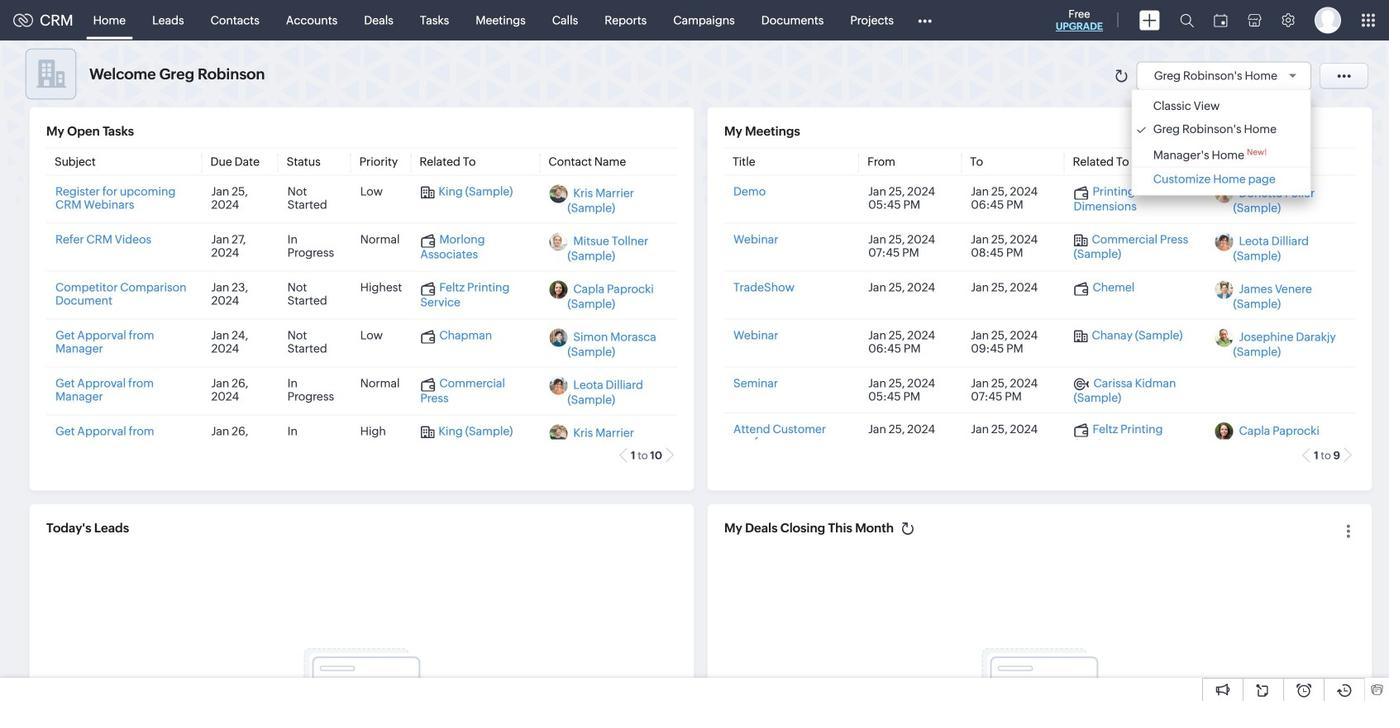 Task type: locate. For each thing, give the bounding box(es) containing it.
logo image
[[13, 14, 33, 27]]

search element
[[1170, 0, 1204, 41]]

create menu image
[[1140, 10, 1160, 30]]

Other Modules field
[[907, 7, 943, 33]]

search image
[[1180, 13, 1194, 27]]



Task type: describe. For each thing, give the bounding box(es) containing it.
calendar image
[[1214, 14, 1228, 27]]

profile element
[[1305, 0, 1351, 40]]

profile image
[[1315, 7, 1341, 33]]

create menu element
[[1130, 0, 1170, 40]]



Task type: vqa. For each thing, say whether or not it's contained in the screenshot.
Name in the field
no



